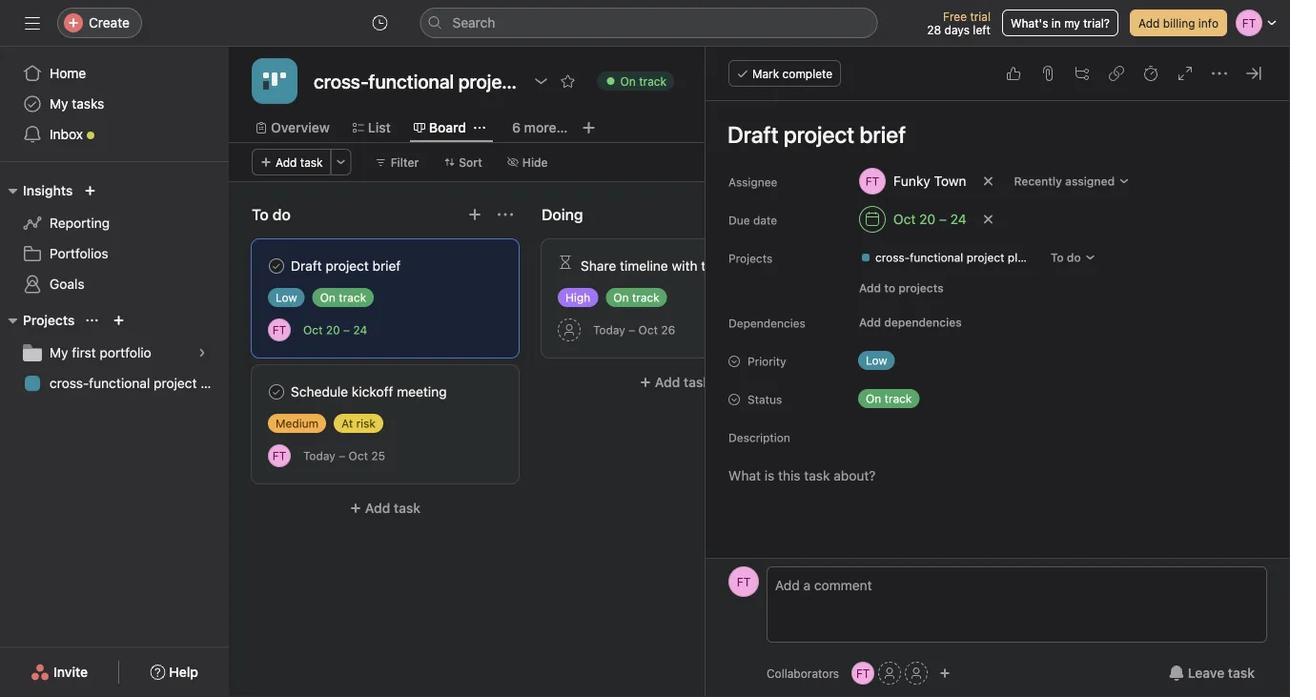 Task type: vqa. For each thing, say whether or not it's contained in the screenshot.
the Remove from starred image
no



Task type: locate. For each thing, give the bounding box(es) containing it.
0 vertical spatial today
[[593, 323, 626, 337]]

list link
[[353, 117, 391, 138]]

task inside leave task button
[[1229, 665, 1255, 681]]

my
[[50, 96, 68, 112], [50, 345, 68, 361]]

1 vertical spatial completed checkbox
[[265, 381, 288, 404]]

1 vertical spatial projects
[[23, 312, 75, 328]]

1 vertical spatial 24
[[353, 323, 367, 337]]

oct inside main content
[[894, 211, 916, 227]]

more section actions image
[[498, 207, 513, 222]]

0 vertical spatial 24
[[951, 211, 967, 227]]

0 horizontal spatial low
[[276, 291, 297, 304]]

cross-functional project plan up projects
[[876, 251, 1031, 264]]

project down clear due date icon
[[967, 251, 1005, 264]]

0 vertical spatial cross-functional project plan
[[876, 251, 1031, 264]]

1 horizontal spatial on track button
[[851, 385, 965, 412]]

track
[[639, 74, 667, 88], [339, 291, 366, 304], [632, 291, 660, 304], [885, 392, 912, 405]]

status
[[748, 393, 782, 406]]

0 vertical spatial completed image
[[265, 255, 288, 278]]

low down draft
[[276, 291, 297, 304]]

1 vertical spatial low
[[866, 354, 888, 367]]

completed image
[[265, 255, 288, 278], [265, 381, 288, 404]]

0 vertical spatial add task button
[[252, 149, 332, 176]]

add task down overview
[[276, 155, 323, 169]]

0 horizontal spatial today
[[303, 449, 336, 463]]

cross- inside projects 'element'
[[50, 375, 89, 391]]

0 vertical spatial functional
[[910, 251, 964, 264]]

projects element
[[0, 303, 229, 403]]

24 inside draft project brief 'dialog'
[[951, 211, 967, 227]]

trial
[[971, 10, 991, 23]]

reporting
[[50, 215, 110, 231]]

hide sidebar image
[[25, 15, 40, 31]]

cross-functional project plan down the portfolio at the left of page
[[50, 375, 227, 391]]

20
[[920, 211, 936, 227], [326, 323, 340, 337]]

recently assigned
[[1015, 175, 1115, 188]]

cross- inside main content
[[876, 251, 910, 264]]

cross-functional project plan link down the portfolio at the left of page
[[11, 368, 227, 399]]

add task button down 25 at the left of page
[[252, 491, 519, 526]]

1 horizontal spatial low
[[866, 354, 888, 367]]

2 horizontal spatial add task
[[655, 374, 711, 390]]

20 down the funky town
[[920, 211, 936, 227]]

main content
[[708, 101, 1289, 697]]

meeting
[[397, 384, 447, 400]]

0 vertical spatial completed checkbox
[[265, 255, 288, 278]]

1 vertical spatial plan
[[201, 375, 227, 391]]

invite button
[[18, 655, 100, 690]]

to do
[[1051, 251, 1081, 264]]

task for add task button to the bottom
[[394, 500, 421, 516]]

0 horizontal spatial project
[[154, 375, 197, 391]]

0 likes. click to like this task image
[[1006, 66, 1022, 81]]

0 horizontal spatial cross-
[[50, 375, 89, 391]]

on track button
[[589, 68, 683, 94], [851, 385, 965, 412]]

on track down low dropdown button
[[866, 392, 912, 405]]

left
[[973, 23, 991, 36]]

low button
[[851, 347, 965, 374]]

on up today – oct 26
[[614, 291, 629, 304]]

on track button down low dropdown button
[[851, 385, 965, 412]]

add to projects
[[860, 281, 944, 295]]

1 vertical spatial cross-
[[50, 375, 89, 391]]

new image
[[84, 185, 96, 197]]

goals link
[[11, 269, 217, 300]]

portfolios link
[[11, 238, 217, 269]]

oct 20 – 24 inside main content
[[894, 211, 967, 227]]

today
[[593, 323, 626, 337], [303, 449, 336, 463]]

oct 20 – 24 up schedule at the bottom left of page
[[303, 323, 367, 337]]

functional inside projects 'element'
[[89, 375, 150, 391]]

completed checkbox for draft
[[265, 255, 288, 278]]

today down medium
[[303, 449, 336, 463]]

cross- up the to
[[876, 251, 910, 264]]

project left brief
[[326, 258, 369, 274]]

list
[[368, 120, 391, 135]]

24 left clear due date icon
[[951, 211, 967, 227]]

on down low dropdown button
[[866, 392, 882, 405]]

with
[[672, 258, 698, 274]]

first
[[72, 345, 96, 361]]

clear due date image
[[983, 214, 995, 225]]

low down add dependencies
[[866, 354, 888, 367]]

track down the search button
[[639, 74, 667, 88]]

plan inside projects 'element'
[[201, 375, 227, 391]]

0 horizontal spatial functional
[[89, 375, 150, 391]]

None text field
[[309, 64, 524, 98]]

doing
[[542, 206, 583, 224]]

0 horizontal spatial on track button
[[589, 68, 683, 94]]

1 horizontal spatial oct 20 – 24
[[894, 211, 967, 227]]

task for top add task button
[[300, 155, 323, 169]]

completed checkbox left draft
[[265, 255, 288, 278]]

add left the to
[[860, 281, 882, 295]]

add billing info
[[1139, 16, 1219, 30]]

1 my from the top
[[50, 96, 68, 112]]

0 vertical spatial cross-functional project plan link
[[853, 248, 1039, 267]]

20 up schedule at the bottom left of page
[[326, 323, 340, 337]]

0 horizontal spatial cross-functional project plan link
[[11, 368, 227, 399]]

my for my first portfolio
[[50, 345, 68, 361]]

new project or portfolio image
[[113, 315, 124, 326]]

insights button
[[0, 179, 73, 202]]

reporting link
[[11, 208, 217, 238]]

mark complete button
[[729, 60, 842, 87]]

0 horizontal spatial 24
[[353, 323, 367, 337]]

what's
[[1011, 16, 1049, 30]]

1 vertical spatial my
[[50, 345, 68, 361]]

0 vertical spatial cross-
[[876, 251, 910, 264]]

1 horizontal spatial 20
[[920, 211, 936, 227]]

1 vertical spatial functional
[[89, 375, 150, 391]]

add down 25 at the left of page
[[365, 500, 390, 516]]

0 vertical spatial plan
[[1008, 251, 1031, 264]]

cross-functional project plan link up projects
[[853, 248, 1039, 267]]

add dependencies
[[860, 316, 962, 329]]

inbox link
[[11, 119, 217, 150]]

copy task link image
[[1109, 66, 1125, 81]]

sort
[[459, 155, 483, 169]]

1 vertical spatial oct 20 – 24
[[303, 323, 367, 337]]

24 up schedule kickoff meeting at left
[[353, 323, 367, 337]]

info
[[1199, 16, 1219, 30]]

create
[[89, 15, 130, 31]]

add down add to projects
[[860, 316, 882, 329]]

add billing info button
[[1130, 10, 1228, 36]]

hide
[[523, 155, 548, 169]]

completed image left draft
[[265, 255, 288, 278]]

1 vertical spatial today
[[303, 449, 336, 463]]

track down draft project brief
[[339, 291, 366, 304]]

assignee
[[729, 176, 778, 189]]

functional up projects
[[910, 251, 964, 264]]

– down draft project brief
[[343, 323, 350, 337]]

1 vertical spatial add task
[[655, 374, 711, 390]]

plan down see details, my first portfolio image
[[201, 375, 227, 391]]

brief
[[373, 258, 401, 274]]

to
[[885, 281, 896, 295]]

overview link
[[256, 117, 330, 138]]

main content inside draft project brief 'dialog'
[[708, 101, 1289, 697]]

on right add to starred icon
[[621, 74, 636, 88]]

– left 26
[[629, 323, 636, 337]]

1 vertical spatial 20
[[326, 323, 340, 337]]

my first portfolio link
[[11, 338, 217, 368]]

on track
[[621, 74, 667, 88], [320, 291, 366, 304], [614, 291, 660, 304], [866, 392, 912, 405]]

0 horizontal spatial projects
[[23, 312, 75, 328]]

1 horizontal spatial project
[[326, 258, 369, 274]]

today left 26
[[593, 323, 626, 337]]

1 completed image from the top
[[265, 255, 288, 278]]

add task down 26
[[655, 374, 711, 390]]

6
[[512, 120, 521, 135]]

add to starred image
[[561, 73, 576, 89]]

Task Name text field
[[715, 113, 1268, 156]]

funky
[[894, 173, 931, 189]]

projects inside dropdown button
[[23, 312, 75, 328]]

project down see details, my first portfolio image
[[154, 375, 197, 391]]

see details, my first portfolio image
[[197, 347, 208, 359]]

–
[[940, 211, 947, 227], [343, 323, 350, 337], [629, 323, 636, 337], [339, 449, 346, 463]]

1 horizontal spatial cross-functional project plan link
[[853, 248, 1039, 267]]

show options image
[[534, 73, 549, 89]]

functional down the my first portfolio link
[[89, 375, 150, 391]]

add task image
[[467, 207, 483, 222]]

oct 20 – 24 for oct 20
[[894, 211, 967, 227]]

completed image up medium
[[265, 381, 288, 404]]

2 vertical spatial add task
[[365, 500, 421, 516]]

oct 20 – 24 down the funky town
[[894, 211, 967, 227]]

oct
[[894, 211, 916, 227], [303, 323, 323, 337], [639, 323, 658, 337], [349, 449, 368, 463]]

1 horizontal spatial today
[[593, 323, 626, 337]]

search list box
[[420, 8, 878, 38]]

0 horizontal spatial oct 20 – 24
[[303, 323, 367, 337]]

completed checkbox up medium
[[265, 381, 288, 404]]

due
[[729, 214, 750, 227]]

1 vertical spatial add task button
[[542, 365, 809, 400]]

0 horizontal spatial add task
[[276, 155, 323, 169]]

today for share
[[593, 323, 626, 337]]

1 horizontal spatial cross-
[[876, 251, 910, 264]]

add task button
[[252, 149, 332, 176], [542, 365, 809, 400], [252, 491, 519, 526]]

0 vertical spatial projects
[[729, 252, 773, 265]]

my for my tasks
[[50, 96, 68, 112]]

track down low dropdown button
[[885, 392, 912, 405]]

add task
[[276, 155, 323, 169], [655, 374, 711, 390], [365, 500, 421, 516]]

cross-functional project plan link inside main content
[[853, 248, 1039, 267]]

0 horizontal spatial plan
[[201, 375, 227, 391]]

at
[[342, 417, 353, 430]]

1 vertical spatial cross-functional project plan
[[50, 375, 227, 391]]

Completed checkbox
[[265, 255, 288, 278], [265, 381, 288, 404]]

add task down 25 at the left of page
[[365, 500, 421, 516]]

cross-functional project plan inside projects 'element'
[[50, 375, 227, 391]]

2 my from the top
[[50, 345, 68, 361]]

add task button down 26
[[542, 365, 809, 400]]

my inside my tasks link
[[50, 96, 68, 112]]

0 vertical spatial my
[[50, 96, 68, 112]]

1 horizontal spatial add task
[[365, 500, 421, 516]]

1 horizontal spatial 24
[[951, 211, 967, 227]]

draft project brief
[[291, 258, 401, 274]]

cross- down first
[[50, 375, 89, 391]]

filter
[[391, 155, 419, 169]]

add task for add task button to the bottom
[[365, 500, 421, 516]]

my inside projects 'element'
[[50, 345, 68, 361]]

mark
[[753, 67, 780, 80]]

0 vertical spatial 20
[[920, 211, 936, 227]]

1 horizontal spatial projects
[[729, 252, 773, 265]]

oct down funky town dropdown button
[[894, 211, 916, 227]]

today – oct 25
[[303, 449, 385, 463]]

add task for top add task button
[[276, 155, 323, 169]]

0 horizontal spatial cross-functional project plan
[[50, 375, 227, 391]]

20 inside main content
[[920, 211, 936, 227]]

1 horizontal spatial functional
[[910, 251, 964, 264]]

on track down draft project brief
[[320, 291, 366, 304]]

2 completed image from the top
[[265, 381, 288, 404]]

plan left to
[[1008, 251, 1031, 264]]

0 vertical spatial add task
[[276, 155, 323, 169]]

add task button down overview link
[[252, 149, 332, 176]]

my left first
[[50, 345, 68, 361]]

funky town button
[[851, 164, 975, 198]]

projects down "due date"
[[729, 252, 773, 265]]

my left tasks
[[50, 96, 68, 112]]

projects down goals
[[23, 312, 75, 328]]

history image
[[373, 15, 388, 31]]

add
[[1139, 16, 1160, 30], [276, 155, 297, 169], [860, 281, 882, 295], [860, 316, 882, 329], [655, 374, 680, 390], [365, 500, 390, 516]]

1 horizontal spatial plan
[[1008, 251, 1031, 264]]

0 vertical spatial low
[[276, 291, 297, 304]]

1 completed checkbox from the top
[[265, 255, 288, 278]]

full screen image
[[1178, 66, 1193, 81]]

– down town
[[940, 211, 947, 227]]

kickoff
[[352, 384, 393, 400]]

add task for add task button to the middle
[[655, 374, 711, 390]]

main content containing funky town
[[708, 101, 1289, 697]]

completed checkbox for schedule
[[265, 381, 288, 404]]

2 completed checkbox from the top
[[265, 381, 288, 404]]

2 horizontal spatial project
[[967, 251, 1005, 264]]

1 horizontal spatial cross-functional project plan
[[876, 251, 1031, 264]]

billing
[[1164, 16, 1196, 30]]

oct up schedule at the bottom left of page
[[303, 323, 323, 337]]

1 vertical spatial cross-functional project plan link
[[11, 368, 227, 399]]

task
[[300, 155, 323, 169], [684, 374, 711, 390], [394, 500, 421, 516], [1229, 665, 1255, 681]]

on down draft project brief
[[320, 291, 336, 304]]

1 vertical spatial on track button
[[851, 385, 965, 412]]

0 vertical spatial oct 20 – 24
[[894, 211, 967, 227]]

leave task button
[[1157, 656, 1268, 691]]

1 vertical spatial completed image
[[265, 381, 288, 404]]

free
[[943, 10, 967, 23]]

recently assigned button
[[1006, 168, 1139, 195]]

inbox
[[50, 126, 83, 142]]

0 horizontal spatial 20
[[326, 323, 340, 337]]

on track button down search list box
[[589, 68, 683, 94]]

20 for oct 20 –
[[326, 323, 340, 337]]

share timeline with teammates
[[581, 258, 770, 274]]

oct 20 – 24
[[894, 211, 967, 227], [303, 323, 367, 337]]



Task type: describe. For each thing, give the bounding box(es) containing it.
to do button
[[1043, 244, 1105, 271]]

more…
[[524, 120, 568, 135]]

what's in my trial? button
[[1003, 10, 1119, 36]]

board
[[429, 120, 466, 135]]

add subtask image
[[1075, 66, 1090, 81]]

oct left 25 at the left of page
[[349, 449, 368, 463]]

draft project brief dialog
[[706, 47, 1291, 697]]

add dependencies button
[[851, 309, 971, 336]]

add to projects button
[[851, 275, 953, 301]]

projects inside main content
[[729, 252, 773, 265]]

25
[[371, 449, 385, 463]]

toggle harvest integration image
[[1144, 66, 1159, 81]]

assigned
[[1066, 175, 1115, 188]]

home link
[[11, 58, 217, 89]]

town
[[934, 173, 967, 189]]

24 for 24
[[353, 323, 367, 337]]

project inside main content
[[967, 251, 1005, 264]]

on track inside main content
[[866, 392, 912, 405]]

oct 20 – 24 for oct 20 –
[[303, 323, 367, 337]]

20 for oct 20
[[920, 211, 936, 227]]

to do
[[252, 206, 291, 224]]

completed image for draft project brief
[[265, 255, 288, 278]]

board image
[[263, 70, 286, 93]]

insights
[[23, 183, 73, 198]]

close details image
[[1247, 66, 1262, 81]]

task for leave task button
[[1229, 665, 1255, 681]]

functional inside draft project brief 'dialog'
[[910, 251, 964, 264]]

on track button inside main content
[[851, 385, 965, 412]]

leave task
[[1188, 665, 1255, 681]]

low inside dropdown button
[[866, 354, 888, 367]]

collaborators
[[767, 667, 840, 680]]

hide button
[[499, 149, 557, 176]]

on inside main content
[[866, 392, 882, 405]]

portfolio
[[100, 345, 151, 361]]

my
[[1065, 16, 1081, 30]]

do
[[1067, 251, 1081, 264]]

schedule
[[291, 384, 348, 400]]

dependencies
[[885, 316, 962, 329]]

share
[[581, 258, 616, 274]]

projects button
[[0, 309, 75, 332]]

completed image for schedule kickoff meeting
[[265, 381, 288, 404]]

add or remove collaborators image
[[940, 668, 951, 679]]

priority
[[748, 355, 787, 368]]

portfolios
[[50, 246, 108, 261]]

date
[[754, 214, 778, 227]]

0 vertical spatial on track button
[[589, 68, 683, 94]]

track down timeline
[[632, 291, 660, 304]]

28
[[928, 23, 942, 36]]

global element
[[0, 47, 229, 161]]

recently
[[1015, 175, 1063, 188]]

remove assignee image
[[983, 176, 994, 187]]

dependencies image
[[558, 255, 573, 270]]

– inside draft project brief 'dialog'
[[940, 211, 947, 227]]

mark complete
[[753, 67, 833, 80]]

board link
[[414, 117, 466, 138]]

filter button
[[367, 149, 428, 176]]

show options, current sort, top image
[[86, 315, 98, 326]]

6 more…
[[512, 120, 568, 135]]

cross-functional project plan link inside projects 'element'
[[11, 368, 227, 399]]

insights element
[[0, 174, 229, 303]]

on track down the search button
[[621, 74, 667, 88]]

add down overview link
[[276, 155, 297, 169]]

attachments: add a file to this task, draft project brief image
[[1041, 66, 1056, 81]]

cross-functional project plan inside main content
[[876, 251, 1031, 264]]

tab actions image
[[474, 122, 486, 134]]

task for add task button to the middle
[[684, 374, 711, 390]]

24 for – 24
[[951, 211, 967, 227]]

due date
[[729, 214, 778, 227]]

project inside projects 'element'
[[154, 375, 197, 391]]

medium
[[276, 417, 319, 430]]

today – oct 26
[[593, 323, 676, 337]]

on track up today – oct 26
[[614, 291, 660, 304]]

teammates
[[701, 258, 770, 274]]

2 vertical spatial add task button
[[252, 491, 519, 526]]

oct left 26
[[639, 323, 658, 337]]

days
[[945, 23, 970, 36]]

schedule kickoff meeting
[[291, 384, 447, 400]]

risk
[[356, 417, 376, 430]]

add down 26
[[655, 374, 680, 390]]

trial?
[[1084, 16, 1110, 30]]

add left "billing"
[[1139, 16, 1160, 30]]

create button
[[57, 8, 142, 38]]

track inside main content
[[885, 392, 912, 405]]

– down at
[[339, 449, 346, 463]]

my tasks link
[[11, 89, 217, 119]]

26
[[661, 323, 676, 337]]

at risk
[[342, 417, 376, 430]]

tasks
[[72, 96, 104, 112]]

overview
[[271, 120, 330, 135]]

my tasks
[[50, 96, 104, 112]]

what's in my trial?
[[1011, 16, 1110, 30]]

plan inside main content
[[1008, 251, 1031, 264]]

high
[[566, 291, 591, 304]]

goals
[[50, 276, 84, 292]]

search button
[[420, 8, 878, 38]]

add tab image
[[581, 120, 597, 135]]

today for schedule
[[303, 449, 336, 463]]

timeline
[[620, 258, 668, 274]]

invite
[[53, 664, 88, 680]]

more actions for this task image
[[1212, 66, 1228, 81]]

free trial 28 days left
[[928, 10, 991, 36]]

projects
[[899, 281, 944, 295]]

leave
[[1188, 665, 1225, 681]]

to
[[1051, 251, 1064, 264]]

more actions image
[[335, 156, 347, 168]]

help button
[[138, 655, 211, 690]]

complete
[[783, 67, 833, 80]]

dependencies
[[729, 317, 806, 330]]

in
[[1052, 16, 1062, 30]]

my first portfolio
[[50, 345, 151, 361]]

description
[[729, 431, 791, 445]]



